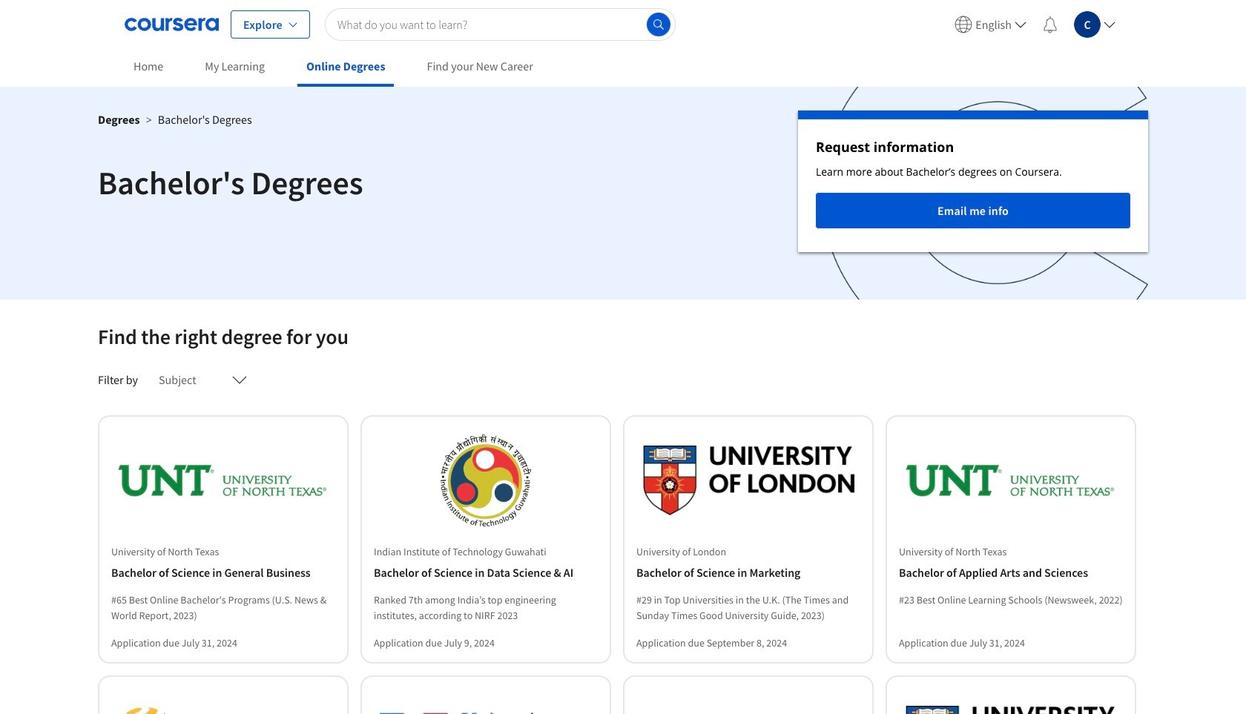 Task type: describe. For each thing, give the bounding box(es) containing it.
indian institute of technology guwahati logo image
[[380, 435, 592, 527]]

What do you want to learn? text field
[[325, 8, 676, 40]]

university of london logo image
[[643, 435, 855, 527]]



Task type: vqa. For each thing, say whether or not it's contained in the screenshot.
"INDIAN INSTITUTE OF TECHNOLOGY GUWAHATI LOGO"
yes



Task type: locate. For each thing, give the bounding box(es) containing it.
2 university of north texas logo image from the left
[[905, 435, 1117, 527]]

1 horizontal spatial university of north texas logo image
[[905, 435, 1117, 527]]

0 horizontal spatial university of north texas logo image
[[117, 435, 329, 527]]

None search field
[[325, 8, 676, 40]]

university of north texas logo image
[[117, 435, 329, 527], [905, 435, 1117, 527]]

coursera image
[[125, 12, 219, 36]]

1 university of north texas logo image from the left
[[117, 435, 329, 527]]

menu
[[949, 0, 1122, 48]]

status
[[798, 111, 1149, 252]]



